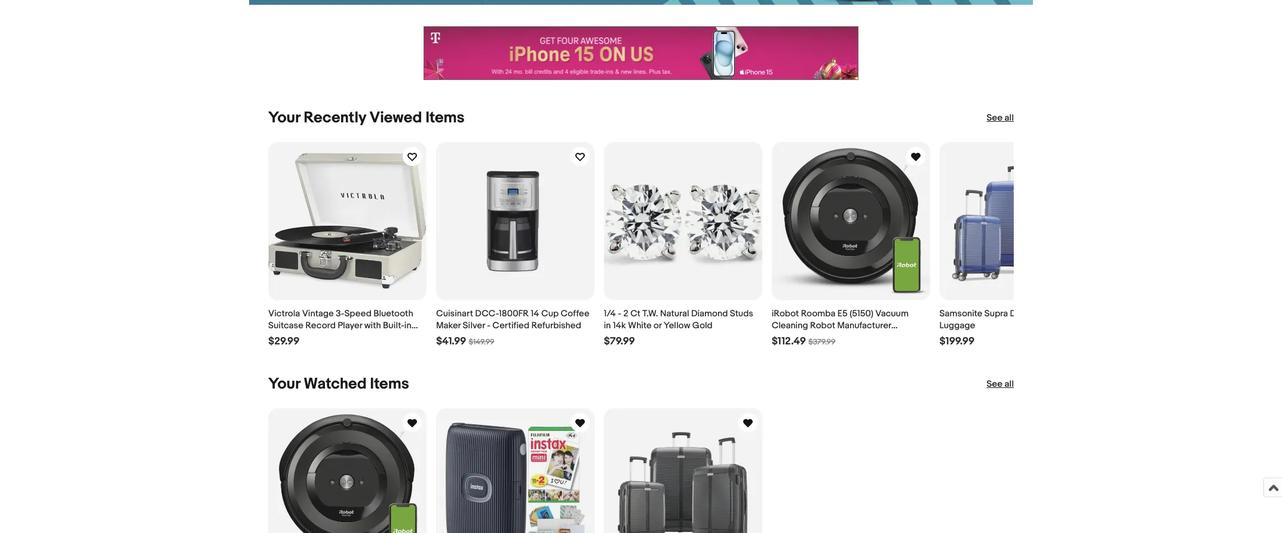 Task type: vqa. For each thing, say whether or not it's contained in the screenshot.
iRobot Roomba E5 (5150) Vacuum Cleaning Robot Manufacturer Certified Refurbished on the bottom of the page
yes



Task type: describe. For each thing, give the bounding box(es) containing it.
$79.99
[[604, 336, 636, 348]]

dcc-
[[475, 308, 499, 320]]

previous price $149.99 text field
[[469, 338, 495, 347]]

roomba
[[801, 308, 836, 320]]

- inside 1/4 - 2 ct t.w. natural diamond studs in 14k white or yellow gold $79.99
[[618, 308, 622, 320]]

see all for your watched items
[[987, 379, 1015, 390]]

your for your recently viewed items
[[268, 109, 300, 127]]

in inside victrola vintage 3-speed bluetooth suitcase record player with built-in speakers
[[405, 320, 412, 332]]

2
[[624, 308, 629, 320]]

$199.99 text field
[[940, 336, 975, 348]]

watched
[[304, 375, 367, 394]]

1/4 - 2 ct t.w. natural diamond studs in 14k white or yellow gold $79.99
[[604, 308, 754, 348]]

e5
[[838, 308, 848, 320]]

$379.99
[[809, 338, 836, 347]]

your watched items link
[[268, 375, 409, 394]]

- inside samsonite supra dlx 3 piece set - luggage $199.99
[[1078, 308, 1081, 320]]

coffee
[[561, 308, 590, 320]]

luggage
[[940, 320, 976, 332]]

advertisement region
[[424, 26, 859, 80]]

all for your recently viewed items
[[1005, 112, 1015, 124]]

t.w.
[[643, 308, 659, 320]]

with
[[365, 320, 381, 332]]

see all for your recently viewed items
[[987, 112, 1015, 124]]

natural
[[661, 308, 690, 320]]

0 horizontal spatial items
[[370, 375, 409, 394]]

(5150)
[[850, 308, 874, 320]]

$149.99
[[469, 338, 495, 347]]

built-
[[383, 320, 405, 332]]

bluetooth
[[374, 308, 414, 320]]

viewed
[[370, 109, 422, 127]]

your recently viewed items link
[[268, 109, 465, 127]]

14
[[531, 308, 540, 320]]

14k
[[613, 320, 626, 332]]

3
[[1029, 308, 1035, 320]]

previous price $379.99 text field
[[809, 338, 836, 347]]

silver
[[463, 320, 485, 332]]

all for your watched items
[[1005, 379, 1015, 390]]

record
[[306, 320, 336, 332]]

vacuum
[[876, 308, 909, 320]]

vintage
[[302, 308, 334, 320]]

cuisinart dcc-1800fr 14 cup coffee maker silver - certified refurbished $41.99 $149.99
[[436, 308, 590, 348]]

3-
[[336, 308, 345, 320]]

your recently viewed items
[[268, 109, 465, 127]]

$29.99
[[268, 336, 300, 348]]

dlx
[[1011, 308, 1027, 320]]

set
[[1062, 308, 1076, 320]]

certified inside cuisinart dcc-1800fr 14 cup coffee maker silver - certified refurbished $41.99 $149.99
[[493, 320, 530, 332]]

supra
[[985, 308, 1009, 320]]

or
[[654, 320, 662, 332]]

suitcase
[[268, 320, 304, 332]]



Task type: locate. For each thing, give the bounding box(es) containing it.
robot
[[811, 320, 836, 332]]

samsonite supra dlx 3 piece set - luggage $199.99
[[940, 308, 1081, 348]]

1 vertical spatial certified
[[772, 332, 809, 344]]

2 see all from the top
[[987, 379, 1015, 390]]

0 horizontal spatial -
[[487, 320, 491, 332]]

in left 14k at left bottom
[[604, 320, 611, 332]]

1 vertical spatial see all link
[[987, 379, 1015, 391]]

- right set
[[1078, 308, 1081, 320]]

0 vertical spatial see all
[[987, 112, 1015, 124]]

0 vertical spatial see all link
[[987, 112, 1015, 124]]

$112.49 $379.99
[[772, 336, 836, 348]]

1 horizontal spatial -
[[618, 308, 622, 320]]

1800fr
[[499, 308, 529, 320]]

certified down 1800fr
[[493, 320, 530, 332]]

0 vertical spatial see
[[987, 112, 1003, 124]]

0 vertical spatial your
[[268, 109, 300, 127]]

- left 2
[[618, 308, 622, 320]]

1/4
[[604, 308, 616, 320]]

2 in from the left
[[604, 320, 611, 332]]

items
[[426, 109, 465, 127], [370, 375, 409, 394]]

$41.99
[[436, 336, 467, 348]]

$29.99 text field
[[268, 336, 300, 348]]

yellow
[[664, 320, 691, 332]]

in
[[405, 320, 412, 332], [604, 320, 611, 332]]

see all link
[[987, 112, 1015, 124], [987, 379, 1015, 391]]

recently
[[304, 109, 366, 127]]

1 in from the left
[[405, 320, 412, 332]]

items right viewed
[[426, 109, 465, 127]]

2 horizontal spatial -
[[1078, 308, 1081, 320]]

1 horizontal spatial certified
[[772, 332, 809, 344]]

1 see all link from the top
[[987, 112, 1015, 124]]

2 your from the top
[[268, 375, 300, 394]]

see for your recently viewed items
[[987, 112, 1003, 124]]

1 horizontal spatial in
[[604, 320, 611, 332]]

cleaning
[[772, 320, 809, 332]]

1 see from the top
[[987, 112, 1003, 124]]

refurbished inside cuisinart dcc-1800fr 14 cup coffee maker silver - certified refurbished $41.99 $149.99
[[532, 320, 582, 332]]

$199.99
[[940, 336, 975, 348]]

0 vertical spatial items
[[426, 109, 465, 127]]

refurbished down robot
[[811, 332, 861, 344]]

1 vertical spatial your
[[268, 375, 300, 394]]

items right 'watched'
[[370, 375, 409, 394]]

see all link for your recently viewed items
[[987, 112, 1015, 124]]

1 vertical spatial see
[[987, 379, 1003, 390]]

0 vertical spatial refurbished
[[532, 320, 582, 332]]

1 vertical spatial all
[[1005, 379, 1015, 390]]

certified down "cleaning"
[[772, 332, 809, 344]]

gold
[[693, 320, 713, 332]]

see for your watched items
[[987, 379, 1003, 390]]

white
[[628, 320, 652, 332]]

your left recently
[[268, 109, 300, 127]]

0 horizontal spatial refurbished
[[532, 320, 582, 332]]

refurbished
[[532, 320, 582, 332], [811, 332, 861, 344]]

see all
[[987, 112, 1015, 124], [987, 379, 1015, 390]]

your down "$29.99" text field
[[268, 375, 300, 394]]

maker
[[436, 320, 461, 332]]

see
[[987, 112, 1003, 124], [987, 379, 1003, 390]]

see all link for your watched items
[[987, 379, 1015, 391]]

- inside cuisinart dcc-1800fr 14 cup coffee maker silver - certified refurbished $41.99 $149.99
[[487, 320, 491, 332]]

cuisinart
[[436, 308, 473, 320]]

piece
[[1037, 308, 1060, 320]]

0 horizontal spatial in
[[405, 320, 412, 332]]

your
[[268, 109, 300, 127], [268, 375, 300, 394]]

1 vertical spatial refurbished
[[811, 332, 861, 344]]

0 vertical spatial all
[[1005, 112, 1015, 124]]

$112.49
[[772, 336, 807, 348]]

refurbished down cup
[[532, 320, 582, 332]]

in down bluetooth
[[405, 320, 412, 332]]

all
[[1005, 112, 1015, 124], [1005, 379, 1015, 390]]

certified inside irobot roomba e5 (5150) vacuum cleaning robot manufacturer certified refurbished
[[772, 332, 809, 344]]

1 vertical spatial items
[[370, 375, 409, 394]]

manufacturer
[[838, 320, 892, 332]]

certified
[[493, 320, 530, 332], [772, 332, 809, 344]]

refurbished inside irobot roomba e5 (5150) vacuum cleaning robot manufacturer certified refurbished
[[811, 332, 861, 344]]

diamond
[[692, 308, 728, 320]]

samsonite
[[940, 308, 983, 320]]

irobot
[[772, 308, 799, 320]]

1 your from the top
[[268, 109, 300, 127]]

2 see all link from the top
[[987, 379, 1015, 391]]

cup
[[542, 308, 559, 320]]

victrola
[[268, 308, 300, 320]]

- down the dcc-
[[487, 320, 491, 332]]

1 vertical spatial see all
[[987, 379, 1015, 390]]

speakers
[[268, 332, 307, 344]]

ct
[[631, 308, 641, 320]]

0 vertical spatial certified
[[493, 320, 530, 332]]

2 see from the top
[[987, 379, 1003, 390]]

1 horizontal spatial refurbished
[[811, 332, 861, 344]]

$112.49 text field
[[772, 336, 807, 348]]

your for your watched items
[[268, 375, 300, 394]]

-
[[618, 308, 622, 320], [1078, 308, 1081, 320], [487, 320, 491, 332]]

player
[[338, 320, 363, 332]]

$79.99 text field
[[604, 336, 636, 348]]

speed
[[345, 308, 372, 320]]

$41.99 text field
[[436, 336, 467, 348]]

in inside 1/4 - 2 ct t.w. natural diamond studs in 14k white or yellow gold $79.99
[[604, 320, 611, 332]]

1 horizontal spatial items
[[426, 109, 465, 127]]

irobot roomba e5 (5150) vacuum cleaning robot manufacturer certified refurbished
[[772, 308, 909, 344]]

victrola vintage 3-speed bluetooth suitcase record player with built-in speakers
[[268, 308, 414, 344]]

0 horizontal spatial certified
[[493, 320, 530, 332]]

studs
[[730, 308, 754, 320]]

2 all from the top
[[1005, 379, 1015, 390]]

your watched items
[[268, 375, 409, 394]]

1 all from the top
[[1005, 112, 1015, 124]]

1 see all from the top
[[987, 112, 1015, 124]]



